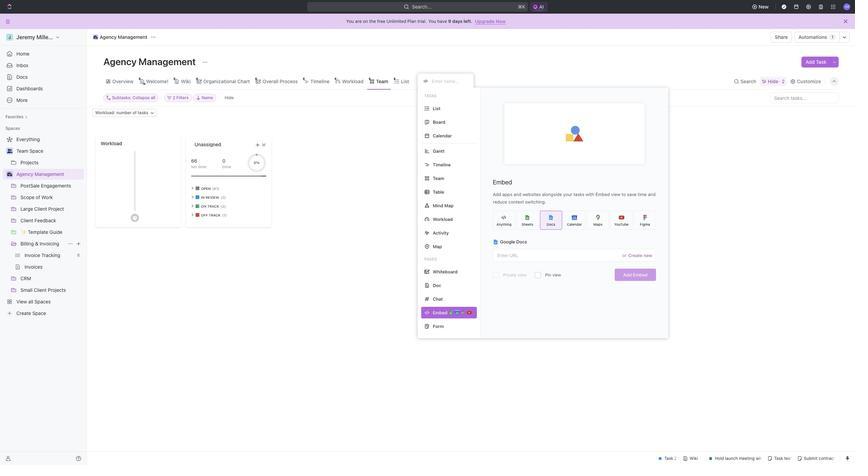 Task type: describe. For each thing, give the bounding box(es) containing it.
gantt
[[433, 148, 445, 154]]

overview
[[112, 78, 133, 84]]

1 vertical spatial agency
[[103, 56, 137, 67]]

1 horizontal spatial docs
[[516, 239, 527, 245]]

(1)
[[222, 213, 227, 217]]

in
[[201, 195, 205, 200]]

1 horizontal spatial workload
[[342, 78, 364, 84]]

welcome! link
[[145, 77, 168, 86]]

0 done
[[222, 158, 231, 169]]

context
[[509, 199, 524, 205]]

add apps and websites alongside your tasks with embed view to save time and reduce context switching.
[[493, 192, 656, 205]]

activity
[[433, 230, 449, 236]]

+
[[256, 141, 260, 149]]

1 vertical spatial list
[[433, 106, 441, 111]]

66
[[191, 158, 197, 164]]

table
[[433, 189, 444, 195]]

favorites
[[5, 114, 23, 119]]

1 and from the left
[[514, 192, 521, 197]]

1 vertical spatial agency management
[[103, 56, 198, 67]]

0 vertical spatial agency
[[100, 34, 117, 40]]

whiteboard
[[433, 269, 458, 275]]

now
[[496, 18, 506, 24]]

time
[[638, 192, 647, 197]]

are
[[355, 18, 362, 24]]

your
[[563, 192, 572, 197]]

new
[[759, 4, 769, 10]]

⌘k
[[518, 4, 525, 10]]

view button
[[418, 73, 440, 89]]

add task
[[806, 59, 827, 65]]

left.
[[464, 18, 472, 24]]

review
[[206, 195, 219, 200]]

search...
[[412, 4, 431, 10]]

you are on the free unlimited plan trial. you have 9 days left. upgrade now
[[346, 18, 506, 24]]

open (61)
[[201, 187, 219, 191]]

doc
[[433, 283, 441, 288]]

chart
[[237, 78, 250, 84]]

save
[[627, 192, 637, 197]]

&
[[35, 241, 38, 247]]

(2) for in review (2)
[[221, 195, 226, 200]]

new
[[644, 253, 652, 258]]

done
[[198, 165, 206, 169]]

organizational chart
[[203, 78, 250, 84]]

view inside add apps and websites alongside your tasks with embed view to save time and reduce context switching.
[[611, 192, 621, 197]]

share button
[[771, 32, 792, 43]]

wiki link
[[180, 77, 191, 86]]

create
[[628, 253, 643, 258]]

0 vertical spatial agency management link
[[91, 33, 149, 41]]

form
[[433, 324, 444, 329]]

free
[[377, 18, 385, 24]]

1 vertical spatial docs
[[547, 222, 555, 227]]

pages
[[424, 257, 437, 262]]

user group image
[[7, 149, 12, 153]]

billing
[[20, 241, 34, 247]]

0 vertical spatial management
[[118, 34, 147, 40]]

2
[[782, 78, 785, 84]]

chat
[[433, 297, 443, 302]]

private view
[[503, 273, 527, 278]]

inbox
[[16, 62, 28, 68]]

team space
[[16, 148, 43, 154]]

sheets
[[522, 222, 533, 227]]

workload link
[[341, 77, 364, 86]]

0 horizontal spatial workload
[[101, 141, 122, 146]]

2 you from the left
[[428, 18, 436, 24]]

hide button
[[222, 94, 237, 102]]

0 horizontal spatial map
[[433, 244, 442, 249]]

agency management inside sidebar navigation
[[16, 171, 64, 177]]

0 vertical spatial calendar
[[433, 133, 452, 138]]

mind map
[[433, 203, 454, 208]]

embed inside button
[[633, 272, 648, 278]]

add for add apps and websites alongside your tasks with embed view to save time and reduce context switching.
[[493, 192, 501, 197]]

1 horizontal spatial team
[[376, 78, 388, 84]]

2 horizontal spatial workload
[[433, 217, 453, 222]]

private
[[503, 273, 517, 278]]

1 horizontal spatial timeline
[[433, 162, 451, 167]]

welcome!
[[146, 78, 168, 84]]

dashboards
[[16, 86, 43, 92]]

search button
[[732, 77, 759, 86]]

team inside tree
[[16, 148, 28, 154]]

customize button
[[788, 77, 823, 86]]

on inside you are on the free unlimited plan trial. you have 9 days left. upgrade now
[[363, 18, 368, 24]]

new button
[[749, 1, 773, 12]]

reduce
[[493, 199, 507, 205]]

list link
[[400, 77, 409, 86]]

view for pin view
[[552, 273, 561, 278]]

apps
[[502, 192, 513, 197]]

share
[[775, 34, 788, 40]]

task
[[816, 59, 827, 65]]

websites
[[523, 192, 541, 197]]

hide for hide
[[225, 95, 234, 100]]

youtube
[[614, 222, 629, 227]]

2 vertical spatial team
[[433, 176, 444, 181]]

upgrade now link
[[475, 18, 506, 24]]

1 horizontal spatial calendar
[[567, 222, 582, 227]]

0 horizontal spatial list
[[401, 78, 409, 84]]

9
[[448, 18, 451, 24]]

business time image inside sidebar navigation
[[7, 172, 12, 177]]

automations
[[799, 34, 827, 40]]

organizational
[[203, 78, 236, 84]]



Task type: vqa. For each thing, say whether or not it's contained in the screenshot.


Task type: locate. For each thing, give the bounding box(es) containing it.
home link
[[3, 48, 84, 59]]

2 horizontal spatial add
[[806, 59, 815, 65]]

you left are
[[346, 18, 354, 24]]

map right the mind
[[445, 203, 454, 208]]

open
[[201, 187, 211, 191]]

track down on track (2)
[[209, 213, 221, 217]]

track for off track
[[209, 213, 221, 217]]

1 horizontal spatial add
[[623, 272, 632, 278]]

Enter name... field
[[431, 78, 468, 84]]

1 horizontal spatial embed
[[596, 192, 610, 197]]

2 vertical spatial agency
[[16, 171, 33, 177]]

timeline right process
[[310, 78, 330, 84]]

or create new
[[622, 253, 652, 258]]

0 horizontal spatial embed
[[493, 179, 512, 186]]

overview link
[[111, 77, 133, 86]]

days
[[452, 18, 463, 24]]

docs
[[16, 74, 28, 80], [547, 222, 555, 227], [516, 239, 527, 245]]

1 vertical spatial (2)
[[221, 204, 226, 208]]

2 vertical spatial workload
[[433, 217, 453, 222]]

1 horizontal spatial and
[[648, 192, 656, 197]]

team left list link
[[376, 78, 388, 84]]

(2) up (1)
[[221, 204, 226, 208]]

add embed button
[[615, 269, 656, 281]]

figma
[[640, 222, 650, 227]]

timeline down gantt
[[433, 162, 451, 167]]

not
[[191, 165, 197, 169]]

embed down the or create new
[[633, 272, 648, 278]]

0 horizontal spatial docs
[[16, 74, 28, 80]]

billing & invoicing link
[[20, 239, 65, 250]]

1 vertical spatial on
[[201, 204, 206, 208]]

add for add embed
[[623, 272, 632, 278]]

plan
[[408, 18, 416, 24]]

1 horizontal spatial business time image
[[93, 36, 98, 39]]

billing & invoicing
[[20, 241, 59, 247]]

66 not done
[[191, 158, 206, 169]]

tree containing team space
[[3, 134, 84, 319]]

2 and from the left
[[648, 192, 656, 197]]

1 vertical spatial hide
[[225, 95, 234, 100]]

0 vertical spatial workload
[[342, 78, 364, 84]]

1 you from the left
[[346, 18, 354, 24]]

1 vertical spatial track
[[209, 213, 221, 217]]

docs down inbox
[[16, 74, 28, 80]]

wiki
[[181, 78, 191, 84]]

team up table
[[433, 176, 444, 181]]

favorites button
[[3, 113, 30, 121]]

add down or
[[623, 272, 632, 278]]

embed up apps
[[493, 179, 512, 186]]

sidebar navigation
[[0, 29, 87, 466]]

team right user group icon
[[16, 148, 28, 154]]

team
[[376, 78, 388, 84], [16, 148, 28, 154], [433, 176, 444, 181]]

in review (2)
[[201, 195, 226, 200]]

0 horizontal spatial agency management link
[[16, 169, 83, 180]]

view right private
[[518, 273, 527, 278]]

agency management link
[[91, 33, 149, 41], [16, 169, 83, 180]]

timeline link
[[309, 77, 330, 86]]

0 vertical spatial track
[[207, 204, 219, 208]]

0 vertical spatial map
[[445, 203, 454, 208]]

or
[[622, 253, 627, 258]]

1 horizontal spatial agency management link
[[91, 33, 149, 41]]

overall process
[[263, 78, 298, 84]]

view
[[611, 192, 621, 197], [518, 273, 527, 278], [552, 273, 561, 278]]

hide left "2" on the top of the page
[[768, 78, 779, 84]]

1 vertical spatial map
[[433, 244, 442, 249]]

team space link
[[16, 146, 83, 157]]

2 horizontal spatial embed
[[633, 272, 648, 278]]

0 vertical spatial business time image
[[93, 36, 98, 39]]

you left the 'have'
[[428, 18, 436, 24]]

dashboards link
[[3, 83, 84, 94]]

search
[[741, 78, 756, 84]]

0 horizontal spatial and
[[514, 192, 521, 197]]

1 horizontal spatial view
[[552, 273, 561, 278]]

docs right sheets
[[547, 222, 555, 227]]

home
[[16, 51, 29, 57]]

0 vertical spatial embed
[[493, 179, 512, 186]]

off
[[201, 213, 208, 217]]

2 horizontal spatial view
[[611, 192, 621, 197]]

view
[[427, 78, 438, 84]]

add for add task
[[806, 59, 815, 65]]

0 horizontal spatial calendar
[[433, 133, 452, 138]]

pin
[[545, 273, 551, 278]]

embed right with
[[596, 192, 610, 197]]

2 vertical spatial management
[[35, 171, 64, 177]]

view left to
[[611, 192, 621, 197]]

done
[[222, 165, 231, 169]]

hide down organizational chart link
[[225, 95, 234, 100]]

to
[[622, 192, 626, 197]]

0 vertical spatial add
[[806, 59, 815, 65]]

1 vertical spatial embed
[[596, 192, 610, 197]]

0 horizontal spatial view
[[518, 273, 527, 278]]

anything
[[497, 222, 512, 227]]

space
[[30, 148, 43, 154]]

0 vertical spatial docs
[[16, 74, 28, 80]]

(61)
[[212, 187, 219, 191]]

list
[[401, 78, 409, 84], [433, 106, 441, 111]]

calendar down "board" on the top
[[433, 133, 452, 138]]

0 vertical spatial timeline
[[310, 78, 330, 84]]

and
[[514, 192, 521, 197], [648, 192, 656, 197]]

2 horizontal spatial docs
[[547, 222, 555, 227]]

and up context
[[514, 192, 521, 197]]

Search tasks... text field
[[770, 93, 839, 103]]

0 horizontal spatial business time image
[[7, 172, 12, 177]]

on right are
[[363, 18, 368, 24]]

0 vertical spatial list
[[401, 78, 409, 84]]

0 horizontal spatial hide
[[225, 95, 234, 100]]

0 vertical spatial on
[[363, 18, 368, 24]]

1 vertical spatial workload
[[101, 141, 122, 146]]

1 (2) from the top
[[221, 195, 226, 200]]

0 vertical spatial (2)
[[221, 195, 226, 200]]

board
[[433, 119, 445, 125]]

docs inside sidebar navigation
[[16, 74, 28, 80]]

organizational chart link
[[202, 77, 250, 86]]

1 vertical spatial agency management link
[[16, 169, 83, 180]]

google docs
[[500, 239, 527, 245]]

add inside add apps and websites alongside your tasks with embed view to save time and reduce context switching.
[[493, 192, 501, 197]]

map
[[445, 203, 454, 208], [433, 244, 442, 249]]

tasks
[[424, 94, 437, 98]]

2 horizontal spatial team
[[433, 176, 444, 181]]

hide for hide 2
[[768, 78, 779, 84]]

overall process link
[[261, 77, 298, 86]]

team link
[[375, 77, 388, 86]]

1 horizontal spatial map
[[445, 203, 454, 208]]

hide inside hide button
[[225, 95, 234, 100]]

0 horizontal spatial you
[[346, 18, 354, 24]]

on up 'off'
[[201, 204, 206, 208]]

2 (2) from the top
[[221, 204, 226, 208]]

1 vertical spatial timeline
[[433, 162, 451, 167]]

customize
[[797, 78, 821, 84]]

off track (1)
[[201, 213, 227, 217]]

1 vertical spatial business time image
[[7, 172, 12, 177]]

tree inside sidebar navigation
[[3, 134, 84, 319]]

1 vertical spatial management
[[139, 56, 196, 67]]

(2) for on track (2)
[[221, 204, 226, 208]]

add up reduce
[[493, 192, 501, 197]]

management
[[118, 34, 147, 40], [139, 56, 196, 67], [35, 171, 64, 177]]

trial.
[[418, 18, 427, 24]]

track for on track
[[207, 204, 219, 208]]

calendar left maps at the top of page
[[567, 222, 582, 227]]

1 vertical spatial calendar
[[567, 222, 582, 227]]

1 horizontal spatial hide
[[768, 78, 779, 84]]

0
[[222, 158, 225, 164]]

docs right the google
[[516, 239, 527, 245]]

mind
[[433, 203, 443, 208]]

0 vertical spatial agency management
[[100, 34, 147, 40]]

upgrade
[[475, 18, 495, 24]]

hide 2
[[768, 78, 785, 84]]

inbox link
[[3, 60, 84, 71]]

maps
[[594, 222, 603, 227]]

view button
[[418, 77, 440, 86]]

you
[[346, 18, 354, 24], [428, 18, 436, 24]]

0 horizontal spatial on
[[201, 204, 206, 208]]

add task button
[[802, 57, 831, 68]]

on track (2)
[[201, 204, 226, 208]]

0 horizontal spatial add
[[493, 192, 501, 197]]

calendar
[[433, 133, 452, 138], [567, 222, 582, 227]]

docs link
[[3, 72, 84, 83]]

Enter URL text field
[[493, 250, 622, 262]]

0 horizontal spatial timeline
[[310, 78, 330, 84]]

and right time
[[648, 192, 656, 197]]

timeline inside timeline link
[[310, 78, 330, 84]]

1 horizontal spatial you
[[428, 18, 436, 24]]

with
[[586, 192, 594, 197]]

track down in review (2)
[[207, 204, 219, 208]]

1 horizontal spatial on
[[363, 18, 368, 24]]

embed inside add apps and websites alongside your tasks with embed view to save time and reduce context switching.
[[596, 192, 610, 197]]

business time image
[[93, 36, 98, 39], [7, 172, 12, 177]]

map down activity
[[433, 244, 442, 249]]

agency inside sidebar navigation
[[16, 171, 33, 177]]

timeline
[[310, 78, 330, 84], [433, 162, 451, 167]]

have
[[437, 18, 447, 24]]

1 vertical spatial team
[[16, 148, 28, 154]]

tree
[[3, 134, 84, 319]]

2 vertical spatial docs
[[516, 239, 527, 245]]

0 vertical spatial team
[[376, 78, 388, 84]]

1 horizontal spatial list
[[433, 106, 441, 111]]

list up "board" on the top
[[433, 106, 441, 111]]

spaces
[[5, 126, 20, 131]]

2 vertical spatial embed
[[633, 272, 648, 278]]

list right team link
[[401, 78, 409, 84]]

tasks
[[574, 192, 585, 197]]

agency
[[100, 34, 117, 40], [103, 56, 137, 67], [16, 171, 33, 177]]

add left task
[[806, 59, 815, 65]]

overall
[[263, 78, 278, 84]]

1 vertical spatial add
[[493, 192, 501, 197]]

view right pin
[[552, 273, 561, 278]]

0 vertical spatial hide
[[768, 78, 779, 84]]

management inside sidebar navigation
[[35, 171, 64, 177]]

(2) right review
[[221, 195, 226, 200]]

0 horizontal spatial team
[[16, 148, 28, 154]]

unlimited
[[387, 18, 406, 24]]

view for private view
[[518, 273, 527, 278]]

2 vertical spatial agency management
[[16, 171, 64, 177]]

2 vertical spatial add
[[623, 272, 632, 278]]

google
[[500, 239, 515, 245]]

add
[[806, 59, 815, 65], [493, 192, 501, 197], [623, 272, 632, 278]]



